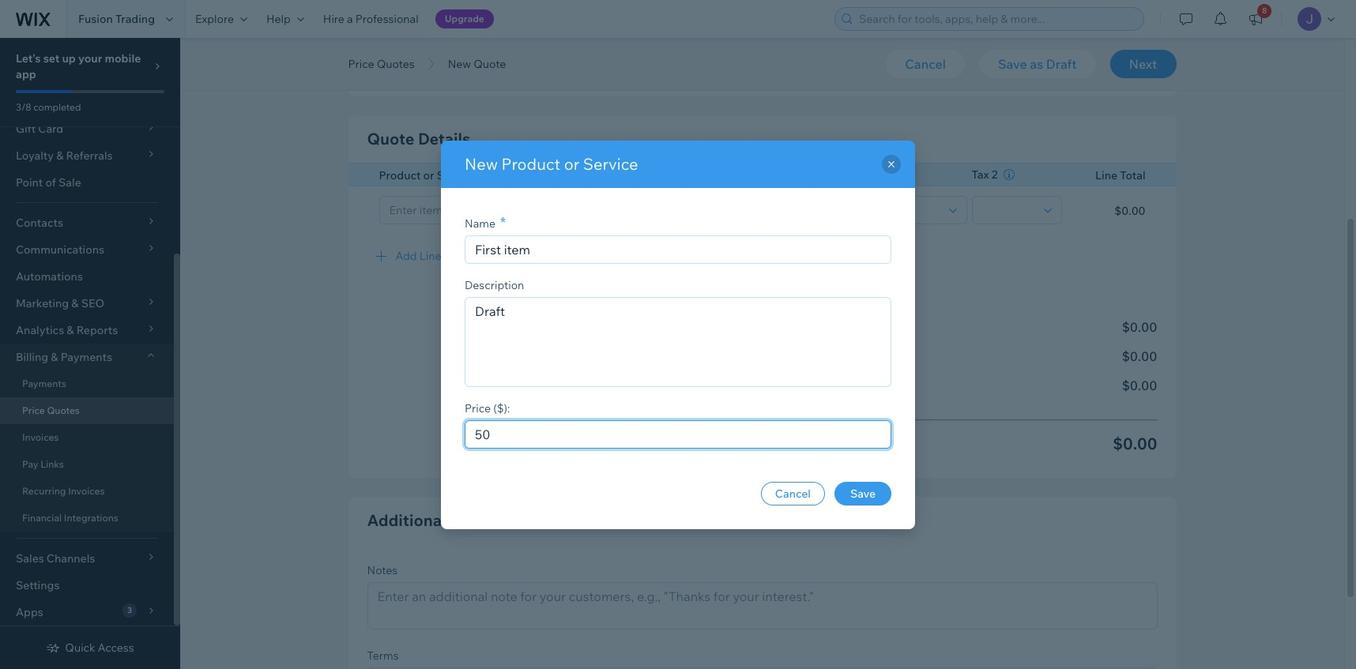Task type: vqa. For each thing, say whether or not it's contained in the screenshot.
the bottommost Invoices
yes



Task type: describe. For each thing, give the bounding box(es) containing it.
($)
[[759, 168, 774, 183]]

payments link
[[0, 371, 174, 398]]

sale
[[59, 176, 81, 190]]

new product or service
[[465, 154, 639, 174]]

recurring invoices link
[[0, 478, 174, 505]]

recurring
[[22, 486, 66, 497]]

quick access
[[65, 641, 134, 656]]

help
[[266, 12, 291, 26]]

hire a professional link
[[314, 0, 428, 38]]

price quotes for the price quotes link
[[22, 405, 80, 417]]

*
[[501, 213, 506, 231]]

1 vertical spatial description
[[465, 278, 525, 292]]

8
[[1263, 6, 1268, 16]]

save as draft button
[[980, 50, 1096, 78]]

additional
[[367, 510, 446, 530]]

0 horizontal spatial or
[[424, 168, 435, 183]]

billing
[[16, 350, 48, 365]]

1 horizontal spatial service
[[583, 154, 639, 174]]

add
[[396, 249, 417, 263]]

upgrade
[[445, 13, 485, 25]]

settings
[[16, 579, 60, 593]]

quick
[[65, 641, 95, 656]]

additional info
[[367, 510, 479, 530]]

payments inside "link"
[[22, 378, 66, 390]]

add line item
[[396, 249, 468, 263]]

1 horizontal spatial invoices
[[68, 486, 105, 497]]

name
[[465, 216, 496, 231]]

tax 2
[[972, 168, 998, 182]]

links
[[40, 459, 64, 471]]

billing & payments button
[[0, 344, 174, 371]]

app
[[16, 67, 36, 81]]

set
[[43, 51, 60, 66]]

cancel for save as draft
[[906, 56, 946, 72]]

expiry date
[[367, 30, 426, 44]]

price ($)
[[730, 168, 774, 183]]

price quotes for price quotes button
[[348, 57, 415, 71]]

0 vertical spatial terms
[[618, 30, 650, 44]]

price ($):
[[465, 401, 510, 416]]

mobile
[[105, 51, 141, 66]]

let's
[[16, 51, 41, 66]]

Search for tools, apps, help & more... field
[[855, 8, 1140, 30]]

2
[[992, 168, 998, 182]]

price inside sidebar element
[[22, 405, 45, 417]]

let's set up your mobile app
[[16, 51, 141, 81]]

financial
[[22, 512, 62, 524]]

pay links
[[22, 459, 64, 471]]

price inside button
[[348, 57, 374, 71]]

tax 1
[[877, 168, 903, 183]]

product or service
[[379, 168, 476, 183]]

1
[[897, 168, 903, 183]]

save for save
[[851, 487, 876, 501]]

quote details
[[367, 129, 471, 149]]

pay
[[22, 459, 38, 471]]

add line item button
[[348, 237, 1177, 275]]

save as draft
[[999, 56, 1077, 72]]

payments inside dropdown button
[[61, 350, 112, 365]]

price left ($):
[[465, 401, 491, 416]]

details
[[418, 129, 471, 149]]

next
[[1130, 56, 1158, 72]]

total price:
[[772, 434, 856, 454]]

billing & payments
[[16, 350, 112, 365]]

payment terms
[[570, 30, 650, 44]]

quote
[[367, 129, 415, 149]]

hire a professional
[[323, 12, 419, 26]]

upgrade button
[[435, 9, 494, 28]]

professional
[[356, 12, 419, 26]]

of
[[45, 176, 56, 190]]

as
[[1031, 56, 1044, 72]]

info
[[450, 510, 479, 530]]

cancel for save
[[776, 487, 811, 501]]

notes
[[367, 563, 398, 578]]

hire
[[323, 12, 345, 26]]

completed
[[33, 101, 81, 113]]

point
[[16, 176, 43, 190]]



Task type: locate. For each thing, give the bounding box(es) containing it.
recurring invoices
[[22, 486, 105, 497]]

total
[[1121, 168, 1146, 183], [772, 434, 810, 454]]

price quotes down expiry
[[348, 57, 415, 71]]

0 vertical spatial save
[[999, 56, 1028, 72]]

line total
[[1096, 168, 1146, 183]]

1 horizontal spatial description
[[555, 168, 615, 183]]

save button
[[835, 482, 892, 506]]

trading
[[115, 12, 155, 26]]

8 button
[[1239, 0, 1274, 38]]

0 vertical spatial quotes
[[377, 57, 415, 71]]

3/8
[[16, 101, 31, 113]]

0 horizontal spatial service
[[437, 168, 476, 183]]

1 horizontal spatial cancel
[[906, 56, 946, 72]]

1 vertical spatial payments
[[22, 378, 66, 390]]

point of sale
[[16, 176, 81, 190]]

($):
[[494, 401, 510, 416]]

description
[[555, 168, 615, 183], [465, 278, 525, 292]]

0 horizontal spatial total
[[772, 434, 810, 454]]

0 horizontal spatial quotes
[[47, 405, 80, 417]]

None field
[[883, 197, 945, 223], [978, 197, 1039, 223], [883, 197, 945, 223], [978, 197, 1039, 223]]

1 horizontal spatial total
[[1121, 168, 1146, 183]]

product right new
[[502, 154, 561, 174]]

price quotes inside sidebar element
[[22, 405, 80, 417]]

tax for tax 2
[[972, 168, 990, 182]]

1 horizontal spatial quotes
[[377, 57, 415, 71]]

financial integrations
[[22, 512, 119, 524]]

date
[[402, 30, 426, 44]]

explore
[[195, 12, 234, 26]]

draft
[[1047, 56, 1077, 72]]

settings link
[[0, 573, 174, 599]]

name *
[[465, 213, 506, 231]]

1 horizontal spatial cancel button
[[887, 50, 965, 78]]

0 vertical spatial description
[[555, 168, 615, 183]]

1 horizontal spatial or
[[564, 154, 580, 174]]

save inside save button
[[851, 487, 876, 501]]

payments
[[61, 350, 112, 365], [22, 378, 66, 390]]

price quotes link
[[0, 398, 174, 425]]

price quotes button
[[340, 52, 423, 76]]

quotes
[[377, 57, 415, 71], [47, 405, 80, 417]]

save left the 'as'
[[999, 56, 1028, 72]]

tax left 1
[[877, 168, 895, 183]]

save for save as draft
[[999, 56, 1028, 72]]

1 horizontal spatial tax
[[972, 168, 990, 182]]

price
[[348, 57, 374, 71], [730, 168, 757, 183], [465, 401, 491, 416], [22, 405, 45, 417]]

save down price:
[[851, 487, 876, 501]]

1 vertical spatial quotes
[[47, 405, 80, 417]]

1 horizontal spatial product
[[502, 154, 561, 174]]

automations
[[16, 270, 83, 284]]

invoices down pay links link
[[68, 486, 105, 497]]

next button
[[1111, 50, 1177, 78]]

payments up payments "link"
[[61, 350, 112, 365]]

0 vertical spatial payments
[[61, 350, 112, 365]]

price:
[[813, 434, 856, 454]]

1 horizontal spatial price quotes
[[348, 57, 415, 71]]

0 horizontal spatial price quotes
[[22, 405, 80, 417]]

automations link
[[0, 263, 174, 290]]

invoices link
[[0, 425, 174, 452]]

service
[[583, 154, 639, 174], [437, 168, 476, 183]]

fusion
[[78, 12, 113, 26]]

sidebar element
[[0, 0, 180, 670]]

line inside button
[[420, 249, 442, 263]]

0 vertical spatial line
[[1096, 168, 1118, 183]]

price quotes
[[348, 57, 415, 71], [22, 405, 80, 417]]

Expiry Date field
[[392, 50, 545, 77]]

quotes inside button
[[377, 57, 415, 71]]

1 vertical spatial line
[[420, 249, 442, 263]]

0 horizontal spatial terms
[[367, 649, 399, 663]]

quotes inside sidebar element
[[47, 405, 80, 417]]

1 vertical spatial cancel button
[[761, 482, 826, 506]]

0 vertical spatial total
[[1121, 168, 1146, 183]]

Description text field
[[466, 298, 891, 386]]

1 vertical spatial cancel
[[776, 487, 811, 501]]

new
[[465, 154, 498, 174]]

tax for tax 1
[[877, 168, 895, 183]]

expiry
[[367, 30, 399, 44]]

0 horizontal spatial description
[[465, 278, 525, 292]]

point of sale link
[[0, 169, 174, 196]]

taxes
[[772, 378, 806, 394]]

payment
[[570, 30, 616, 44]]

cancel button
[[887, 50, 965, 78], [761, 482, 826, 506]]

1 vertical spatial save
[[851, 487, 876, 501]]

product down quote
[[379, 168, 421, 183]]

&
[[51, 350, 58, 365]]

1 vertical spatial invoices
[[68, 486, 105, 497]]

quotes down 'expiry date'
[[377, 57, 415, 71]]

1 horizontal spatial save
[[999, 56, 1028, 72]]

financial integrations link
[[0, 505, 174, 532]]

up
[[62, 51, 76, 66]]

$0.00
[[1115, 204, 1146, 218], [1123, 319, 1158, 335], [1123, 349, 1158, 365], [1123, 378, 1158, 394], [1114, 434, 1158, 454]]

quantity
[[820, 168, 866, 183]]

tax left 2
[[972, 168, 990, 182]]

0 horizontal spatial product
[[379, 168, 421, 183]]

pay links link
[[0, 452, 174, 478]]

1 vertical spatial total
[[772, 434, 810, 454]]

cancel button for save
[[761, 482, 826, 506]]

help button
[[257, 0, 314, 38]]

quick access button
[[46, 641, 134, 656]]

payments down &
[[22, 378, 66, 390]]

0 vertical spatial invoices
[[22, 432, 59, 444]]

quotes for price quotes button
[[377, 57, 415, 71]]

Price ($): text field
[[471, 421, 886, 448]]

access
[[98, 641, 134, 656]]

Notes text field
[[368, 583, 1157, 629]]

0 horizontal spatial save
[[851, 487, 876, 501]]

terms
[[618, 30, 650, 44], [367, 649, 399, 663]]

0 horizontal spatial invoices
[[22, 432, 59, 444]]

a
[[347, 12, 353, 26]]

0 horizontal spatial tax
[[877, 168, 895, 183]]

price down expiry
[[348, 57, 374, 71]]

0 horizontal spatial cancel button
[[761, 482, 826, 506]]

or
[[564, 154, 580, 174], [424, 168, 435, 183]]

0 vertical spatial cancel button
[[887, 50, 965, 78]]

0 horizontal spatial cancel
[[776, 487, 811, 501]]

save inside "save as draft" button
[[999, 56, 1028, 72]]

quotes for the price quotes link
[[47, 405, 80, 417]]

line
[[1096, 168, 1118, 183], [420, 249, 442, 263]]

integrations
[[64, 512, 119, 524]]

1 vertical spatial price quotes
[[22, 405, 80, 417]]

3/8 completed
[[16, 101, 81, 113]]

save
[[999, 56, 1028, 72], [851, 487, 876, 501]]

1 horizontal spatial terms
[[618, 30, 650, 44]]

price quotes down payments "link"
[[22, 405, 80, 417]]

1 horizontal spatial line
[[1096, 168, 1118, 183]]

invoices
[[22, 432, 59, 444], [68, 486, 105, 497]]

cancel button for save as draft
[[887, 50, 965, 78]]

cancel
[[906, 56, 946, 72], [776, 487, 811, 501]]

0 vertical spatial price quotes
[[348, 57, 415, 71]]

price down billing
[[22, 405, 45, 417]]

tax
[[972, 168, 990, 182], [877, 168, 895, 183]]

price left ($)
[[730, 168, 757, 183]]

Enter item here field
[[385, 197, 527, 223]]

fusion trading
[[78, 12, 155, 26]]

1 vertical spatial terms
[[367, 649, 399, 663]]

your
[[78, 51, 102, 66]]

invoices up pay links
[[22, 432, 59, 444]]

item
[[444, 249, 468, 263]]

price quotes inside button
[[348, 57, 415, 71]]

product
[[502, 154, 561, 174], [379, 168, 421, 183]]

quotes down payments "link"
[[47, 405, 80, 417]]

0 vertical spatial cancel
[[906, 56, 946, 72]]

0 horizontal spatial line
[[420, 249, 442, 263]]

Name field
[[471, 236, 886, 263]]



